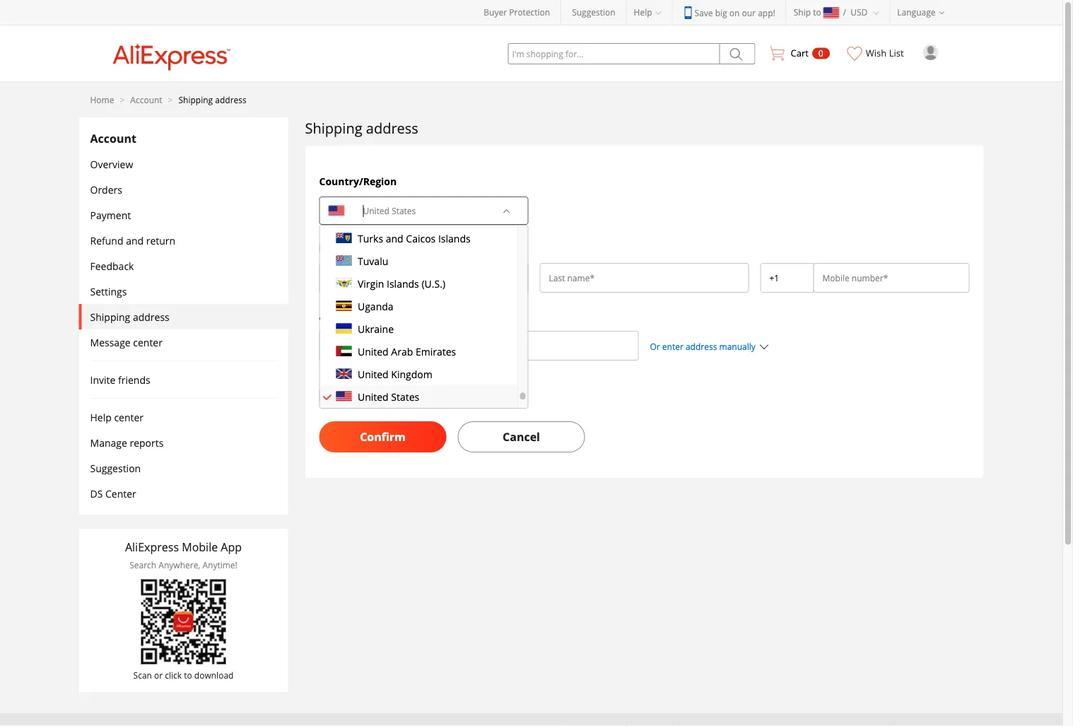 Task type: vqa. For each thing, say whether or not it's contained in the screenshot.
the Suggestion
yes



Task type: locate. For each thing, give the bounding box(es) containing it.
None field
[[770, 271, 805, 285]]

list box
[[319, 204, 529, 409]]

0 vertical spatial shipping
[[179, 94, 213, 105]]

0 horizontal spatial islands
[[386, 277, 419, 290]]

1 horizontal spatial islands
[[438, 232, 470, 245]]

invite friends
[[90, 373, 150, 386]]

list box containing turkmenistan
[[319, 204, 529, 409]]

and for turks
[[386, 232, 403, 245]]

united states
[[357, 390, 419, 403]]

to right ship
[[813, 6, 822, 18]]

islands
[[438, 232, 470, 245], [386, 277, 419, 290]]

suggestion up the i'm shopping for... text field
[[572, 6, 616, 18]]

islands right caicos
[[438, 232, 470, 245]]

message center
[[90, 336, 163, 349]]

Mobile number* field
[[823, 271, 961, 285]]

and for refund
[[126, 234, 144, 247]]

cart
[[791, 47, 809, 59]]

/
[[844, 6, 847, 18]]

save big on our app!
[[695, 7, 776, 18]]

shipping
[[179, 94, 213, 105], [305, 118, 363, 138], [90, 310, 130, 324]]

center right "message"
[[133, 336, 163, 349]]

islands left (u.s.)
[[386, 277, 419, 290]]

shipping right account link
[[179, 94, 213, 105]]

or enter address manually row
[[314, 331, 976, 372]]

1 vertical spatial help
[[90, 411, 112, 424]]

1 vertical spatial center
[[114, 411, 144, 424]]

to right click at left bottom
[[184, 669, 192, 681]]

refund and return
[[90, 234, 175, 247]]

and down turkmenistan
[[386, 232, 403, 245]]

1 vertical spatial to
[[184, 669, 192, 681]]

country/region
[[319, 174, 397, 188]]

help up the 'manage'
[[90, 411, 112, 424]]

address
[[215, 94, 247, 105], [366, 118, 419, 138], [133, 310, 170, 324], [686, 341, 717, 353], [446, 389, 483, 403]]

wish
[[866, 47, 887, 59]]

buyer protection link
[[484, 6, 550, 18]]

download
[[194, 669, 234, 681]]

1 vertical spatial shipping
[[305, 118, 363, 138]]

1 horizontal spatial shipping
[[179, 94, 213, 105]]

united right set
[[357, 390, 388, 403]]

united for united arab emirates
[[357, 345, 388, 358]]

0 vertical spatial suggestion
[[572, 6, 616, 18]]

buyer
[[484, 6, 507, 18]]

manually
[[720, 341, 756, 353]]

account up overview
[[90, 131, 136, 146]]

2 vertical spatial shipping
[[90, 310, 130, 324]]

row
[[314, 263, 976, 297]]

to
[[813, 6, 822, 18], [184, 669, 192, 681]]

0 vertical spatial center
[[133, 336, 163, 349]]

language
[[898, 6, 936, 18]]

0 vertical spatial united
[[357, 345, 388, 358]]

0 horizontal spatial to
[[184, 669, 192, 681]]

help
[[634, 6, 652, 18], [90, 411, 112, 424]]

1 horizontal spatial shipping address
[[305, 118, 419, 138]]

help center
[[90, 411, 144, 424]]

0 vertical spatial shipping address
[[305, 118, 419, 138]]

Last name* field
[[549, 271, 740, 285]]

1 vertical spatial united
[[357, 367, 388, 381]]

return
[[146, 234, 175, 247]]

1 vertical spatial suggestion
[[90, 461, 141, 475]]

united down ukraine
[[357, 345, 388, 358]]

First name* field
[[328, 271, 519, 285]]

turkmenistan
[[357, 209, 421, 222]]

help right suggestion link
[[634, 6, 652, 18]]

suggestion up ds center
[[90, 461, 141, 475]]

uganda
[[357, 299, 393, 313]]

default
[[369, 389, 402, 403]]

0 vertical spatial islands
[[438, 232, 470, 245]]

buyer protection
[[484, 6, 550, 18]]

None submit
[[720, 43, 756, 64]]

anywhere,
[[159, 559, 200, 571]]

home
[[90, 94, 114, 105]]

0 horizontal spatial shipping
[[90, 310, 130, 324]]

enter
[[663, 341, 684, 353]]

united
[[357, 345, 388, 358], [357, 367, 388, 381], [357, 390, 388, 403]]

United States field
[[355, 199, 494, 223]]

0 horizontal spatial suggestion
[[90, 461, 141, 475]]

center
[[133, 336, 163, 349], [114, 411, 144, 424]]

aliexpress
[[125, 540, 179, 555]]

orders
[[90, 183, 122, 196]]

0 horizontal spatial help
[[90, 411, 112, 424]]

suggestion
[[572, 6, 616, 18], [90, 461, 141, 475]]

reports
[[130, 436, 164, 449]]

> right home link
[[120, 94, 125, 105]]

shipping address up message center
[[90, 310, 170, 324]]

united for united kingdom
[[357, 367, 388, 381]]

and
[[386, 232, 403, 245], [126, 234, 144, 247]]

1 vertical spatial shipping address
[[90, 310, 170, 324]]

feedback
[[90, 259, 134, 273]]

message
[[90, 336, 131, 349]]

information
[[365, 241, 425, 254]]

account
[[130, 94, 162, 105], [90, 131, 136, 146]]

center up manage reports
[[114, 411, 144, 424]]

1 vertical spatial islands
[[386, 277, 419, 290]]

0 horizontal spatial >
[[120, 94, 125, 105]]

arab
[[391, 345, 413, 358]]

3 united from the top
[[357, 390, 388, 403]]

> right account link
[[168, 94, 173, 105]]

shipping address up country/region
[[305, 118, 419, 138]]

1 horizontal spatial >
[[168, 94, 173, 105]]

1 united from the top
[[357, 345, 388, 358]]

arrow down image
[[502, 206, 511, 215]]

2 vertical spatial united
[[357, 390, 388, 403]]

united for united states
[[357, 390, 388, 403]]

0 vertical spatial to
[[813, 6, 822, 18]]

as
[[356, 389, 366, 403]]

0 vertical spatial help
[[634, 6, 652, 18]]

>
[[120, 94, 125, 105], [168, 94, 173, 105]]

and inside list box
[[386, 232, 403, 245]]

click
[[165, 669, 182, 681]]

shipping up country/region
[[305, 118, 363, 138]]

scan or click to download link
[[125, 579, 242, 681]]

suggestion link
[[572, 6, 616, 18]]

caicos
[[406, 232, 435, 245]]

0 vertical spatial account
[[130, 94, 162, 105]]

refund
[[90, 234, 123, 247]]

account right home
[[130, 94, 162, 105]]

1 horizontal spatial and
[[386, 232, 403, 245]]

and left return
[[126, 234, 144, 247]]

shipping up "message"
[[90, 310, 130, 324]]

grid
[[314, 174, 976, 453]]

confirm button
[[319, 421, 447, 453]]

friends
[[118, 373, 150, 386]]

2 united from the top
[[357, 367, 388, 381]]

1 horizontal spatial help
[[634, 6, 652, 18]]

mobile
[[182, 540, 218, 555]]

shipping address
[[305, 118, 419, 138], [90, 310, 170, 324]]

0 horizontal spatial and
[[126, 234, 144, 247]]

manage
[[90, 436, 127, 449]]

set as default shipping address
[[339, 389, 483, 403]]

united up as
[[357, 367, 388, 381]]



Task type: describe. For each thing, give the bounding box(es) containing it.
/ usd
[[844, 6, 868, 18]]

help for help center
[[90, 411, 112, 424]]

aliexpress mobile app search anywhere, anytime!
[[125, 540, 242, 571]]

1 horizontal spatial to
[[813, 6, 822, 18]]

language link
[[891, 0, 956, 25]]

scan or click to download
[[133, 669, 234, 681]]

or
[[154, 669, 163, 681]]

or
[[650, 341, 660, 353]]

save big on our app! link
[[684, 6, 776, 19]]

ds
[[90, 487, 103, 500]]

invite
[[90, 373, 116, 386]]

kingdom
[[391, 367, 432, 381]]

1 vertical spatial account
[[90, 131, 136, 146]]

emirates
[[415, 345, 456, 358]]

big
[[715, 7, 727, 18]]

account link
[[130, 94, 162, 105]]

0 horizontal spatial shipping address
[[90, 310, 170, 324]]

cancel
[[503, 429, 540, 444]]

personal
[[319, 241, 362, 254]]

ukraine
[[357, 322, 394, 336]]

center for message center
[[133, 336, 163, 349]]

ship
[[794, 6, 811, 18]]

or enter address manually
[[650, 341, 756, 353]]

home > account > shipping address
[[90, 94, 247, 105]]

cancel button
[[458, 421, 585, 453]]

home link
[[90, 94, 114, 105]]

grid containing confirm
[[314, 174, 976, 453]]

Search by ZIP Code, street, or address field
[[337, 339, 630, 353]]

states
[[391, 390, 419, 403]]

app!
[[758, 7, 776, 18]]

ds center
[[90, 487, 136, 500]]

united kingdom
[[357, 367, 432, 381]]

personal information
[[319, 241, 425, 254]]

center
[[105, 487, 136, 500]]

1 > from the left
[[120, 94, 125, 105]]

on
[[730, 7, 740, 18]]

wish list link
[[841, 25, 912, 71]]

manage reports
[[90, 436, 164, 449]]

confirm
[[360, 429, 406, 444]]

protection
[[509, 6, 550, 18]]

list
[[889, 47, 904, 59]]

2 horizontal spatial shipping
[[305, 118, 363, 138]]

settings
[[90, 285, 127, 298]]

turks and caicos islands
[[357, 232, 470, 245]]

shipping
[[404, 389, 444, 403]]

help for help
[[634, 6, 652, 18]]

save
[[695, 7, 713, 18]]

I'm shopping for... text field
[[508, 43, 720, 64]]

set
[[339, 389, 354, 403]]

united arab emirates
[[357, 345, 456, 358]]

payment
[[90, 208, 131, 222]]

address
[[319, 309, 359, 322]]

scan
[[133, 669, 152, 681]]

tuvalu
[[357, 254, 388, 268]]

search
[[130, 559, 156, 571]]

address inside row
[[686, 341, 717, 353]]

turks
[[357, 232, 383, 245]]

virgin
[[357, 277, 384, 290]]

center for help center
[[114, 411, 144, 424]]

search image
[[328, 341, 337, 350]]

1 horizontal spatial suggestion
[[572, 6, 616, 18]]

our
[[742, 7, 756, 18]]

(u.s.)
[[421, 277, 445, 290]]

0
[[819, 47, 824, 59]]

overview
[[90, 157, 133, 171]]

ship to
[[794, 6, 822, 18]]

virgin islands (u.s.)
[[357, 277, 445, 290]]

2 > from the left
[[168, 94, 173, 105]]

anytime!
[[203, 559, 237, 571]]

usd
[[851, 6, 868, 18]]

app
[[221, 540, 242, 555]]

wish list
[[866, 47, 904, 59]]

shipping address link
[[179, 94, 247, 105]]



